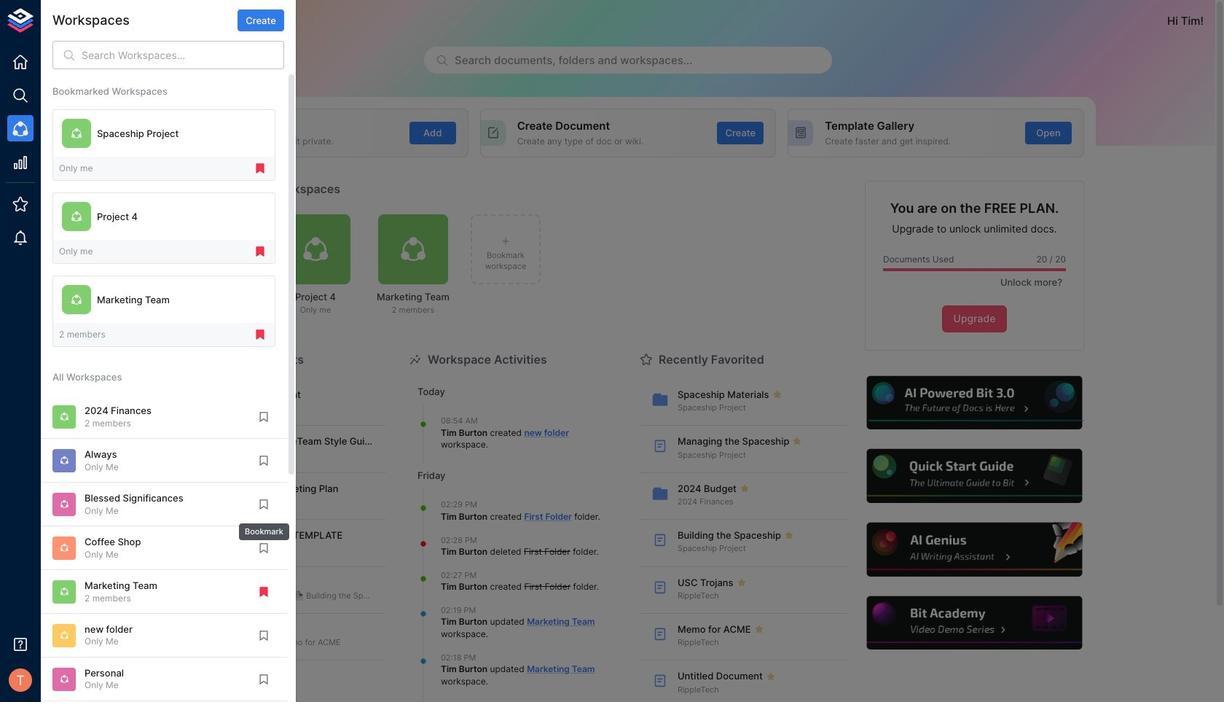 Task type: locate. For each thing, give the bounding box(es) containing it.
help image
[[865, 374, 1085, 432], [865, 447, 1085, 505], [865, 521, 1085, 579], [865, 594, 1085, 652]]

bookmark image
[[257, 410, 270, 424], [257, 498, 270, 511]]

3 help image from the top
[[865, 521, 1085, 579]]

0 vertical spatial bookmark image
[[257, 410, 270, 424]]

bookmark image
[[257, 454, 270, 467], [257, 542, 270, 555], [257, 629, 270, 642], [257, 673, 270, 686]]

2 help image from the top
[[865, 447, 1085, 505]]

1 bookmark image from the top
[[257, 410, 270, 424]]

Search Workspaces... text field
[[82, 41, 284, 69]]

tooltip
[[238, 513, 291, 542]]

3 bookmark image from the top
[[257, 629, 270, 642]]

1 vertical spatial bookmark image
[[257, 498, 270, 511]]

remove bookmark image
[[254, 162, 267, 175], [254, 245, 267, 258], [254, 328, 267, 341], [257, 585, 270, 598]]

2 bookmark image from the top
[[257, 498, 270, 511]]



Task type: describe. For each thing, give the bounding box(es) containing it.
1 bookmark image from the top
[[257, 454, 270, 467]]

4 help image from the top
[[865, 594, 1085, 652]]

2 bookmark image from the top
[[257, 542, 270, 555]]

1 help image from the top
[[865, 374, 1085, 432]]

4 bookmark image from the top
[[257, 673, 270, 686]]



Task type: vqa. For each thing, say whether or not it's contained in the screenshot.
1st help image
yes



